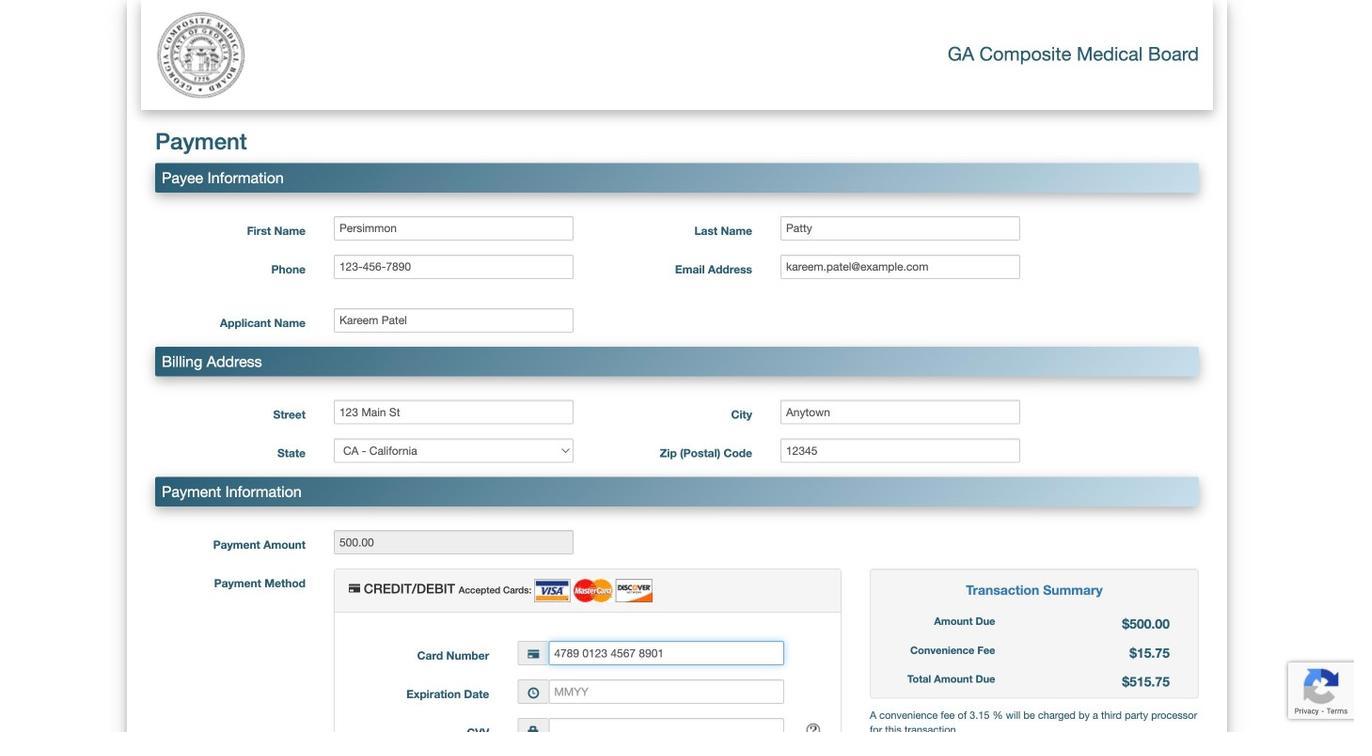 Task type: locate. For each thing, give the bounding box(es) containing it.
name@domain.com text field
[[781, 255, 1021, 279]]

None text field
[[334, 216, 574, 241], [781, 216, 1021, 241], [334, 400, 574, 425], [334, 216, 574, 241], [781, 216, 1021, 241], [334, 400, 574, 425]]

1 horizontal spatial credit card image
[[528, 649, 539, 660]]

None text field
[[334, 309, 574, 333], [781, 400, 1021, 425], [334, 531, 574, 555], [334, 309, 574, 333], [781, 400, 1021, 425], [334, 531, 574, 555]]

0 horizontal spatial credit card image
[[349, 583, 360, 594]]

XXX-XXX-XXXX text field
[[334, 255, 574, 279]]

credit card image
[[349, 583, 360, 594], [528, 649, 539, 660]]

None telephone field
[[549, 642, 785, 666], [549, 719, 785, 733], [549, 642, 785, 666], [549, 719, 785, 733]]

time image
[[528, 687, 539, 699]]



Task type: describe. For each thing, give the bounding box(es) containing it.
lock image
[[528, 726, 539, 733]]

1 vertical spatial credit card image
[[528, 649, 539, 660]]

XXXXX text field
[[781, 439, 1021, 463]]

0 vertical spatial credit card image
[[349, 583, 360, 594]]

MMYY telephone field
[[549, 680, 785, 705]]



